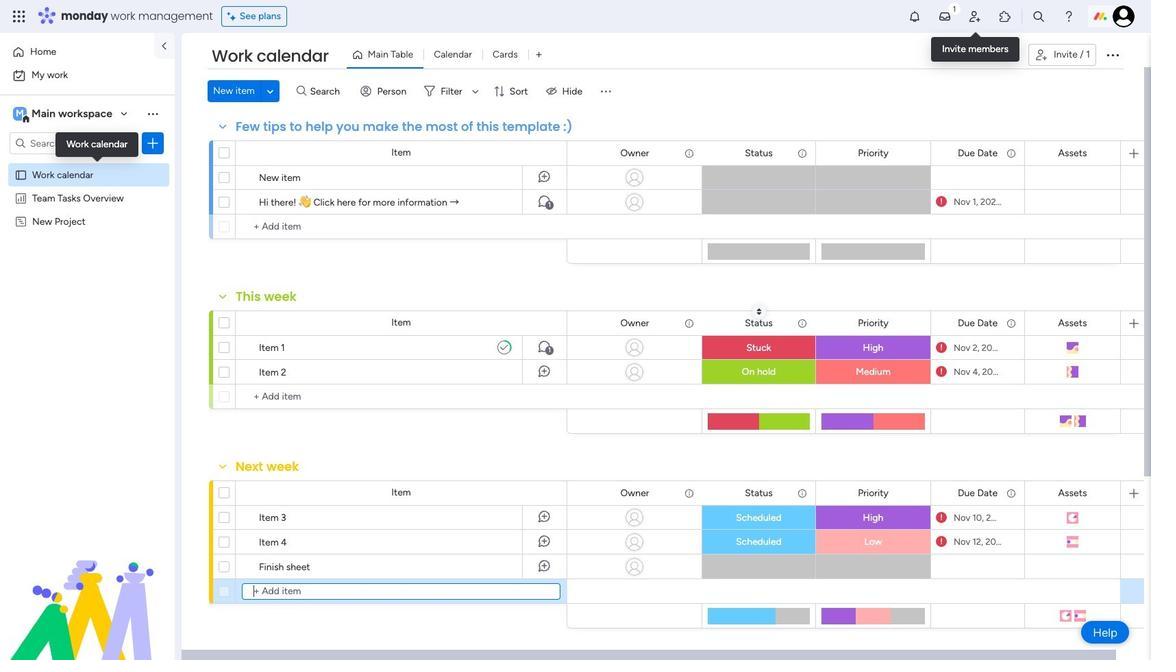 Task type: locate. For each thing, give the bounding box(es) containing it.
None field
[[208, 45, 332, 68], [232, 118, 576, 136], [617, 146, 653, 161], [742, 146, 777, 161], [855, 146, 893, 161], [955, 146, 1002, 161], [1055, 146, 1091, 161], [232, 288, 300, 306], [617, 316, 653, 331], [742, 316, 777, 331], [855, 316, 893, 331], [955, 316, 1002, 331], [1055, 316, 1091, 331], [232, 458, 303, 476], [617, 486, 653, 501], [742, 486, 777, 501], [855, 486, 893, 501], [955, 486, 1002, 501], [1055, 486, 1091, 501], [208, 45, 332, 68], [232, 118, 576, 136], [617, 146, 653, 161], [742, 146, 777, 161], [855, 146, 893, 161], [955, 146, 1002, 161], [1055, 146, 1091, 161], [232, 288, 300, 306], [617, 316, 653, 331], [742, 316, 777, 331], [855, 316, 893, 331], [955, 316, 1002, 331], [1055, 316, 1091, 331], [232, 458, 303, 476], [617, 486, 653, 501], [742, 486, 777, 501], [855, 486, 893, 501], [955, 486, 1002, 501], [1055, 486, 1091, 501]]

see plans image
[[227, 9, 240, 24]]

list box
[[0, 160, 175, 418]]

column information image
[[684, 148, 695, 159], [684, 318, 695, 329], [1006, 318, 1017, 329], [684, 488, 695, 499], [797, 488, 808, 499]]

lottie animation image
[[0, 522, 175, 660]]

2 v2 overdue deadline image from the top
[[936, 365, 947, 378]]

2 v2 overdue deadline image from the top
[[936, 535, 947, 548]]

search everything image
[[1032, 10, 1046, 23]]

+ Add item text field
[[243, 389, 561, 405]]

options image
[[146, 136, 160, 150], [191, 330, 202, 364], [191, 355, 202, 389], [191, 500, 202, 534], [191, 525, 202, 559], [191, 549, 202, 584]]

arrow down image
[[467, 83, 484, 99]]

1 vertical spatial + add item text field
[[242, 583, 561, 600]]

public dashboard image
[[14, 191, 27, 204]]

update feed image
[[939, 10, 952, 23]]

option
[[8, 41, 146, 63], [8, 64, 167, 86], [0, 162, 175, 165]]

v2 search image
[[297, 83, 307, 99]]

1 vertical spatial v2 overdue deadline image
[[936, 365, 947, 378]]

lottie animation element
[[0, 522, 175, 660]]

0 vertical spatial v2 overdue deadline image
[[936, 195, 947, 208]]

1 vertical spatial v2 overdue deadline image
[[936, 535, 947, 548]]

0 vertical spatial v2 overdue deadline image
[[936, 341, 947, 354]]

add view image
[[536, 50, 542, 60]]

+ Add item text field
[[243, 219, 561, 235], [242, 583, 561, 600]]

notifications image
[[908, 10, 922, 23]]

Search in workspace field
[[29, 135, 114, 151]]

no file image
[[1067, 194, 1079, 210]]

invite members image
[[969, 10, 982, 23]]

column information image
[[797, 148, 808, 159], [1006, 148, 1017, 159], [797, 318, 808, 329], [1006, 488, 1017, 499]]

v2 overdue deadline image
[[936, 195, 947, 208], [936, 365, 947, 378], [936, 511, 947, 524]]

1 v2 overdue deadline image from the top
[[936, 195, 947, 208]]

no file image
[[1067, 169, 1079, 186]]

sort desc image
[[757, 308, 762, 316]]

1 vertical spatial option
[[8, 64, 167, 86]]

2 vertical spatial v2 overdue deadline image
[[936, 511, 947, 524]]

v2 overdue deadline image
[[936, 341, 947, 354], [936, 535, 947, 548]]

2 vertical spatial option
[[0, 162, 175, 165]]

workspace selection element
[[13, 106, 115, 123]]



Task type: describe. For each thing, give the bounding box(es) containing it.
angle down image
[[267, 86, 274, 96]]

jacob simon image
[[1113, 5, 1135, 27]]

help image
[[1063, 10, 1076, 23]]

select product image
[[12, 10, 26, 23]]

public board image
[[14, 168, 27, 181]]

1 v2 overdue deadline image from the top
[[936, 341, 947, 354]]

options image
[[1105, 47, 1122, 63]]

menu image
[[599, 84, 613, 98]]

3 v2 overdue deadline image from the top
[[936, 511, 947, 524]]

monday marketplace image
[[999, 10, 1013, 23]]

Search field
[[307, 82, 348, 101]]

workspace image
[[13, 106, 27, 121]]

0 vertical spatial option
[[8, 41, 146, 63]]

workspace options image
[[146, 107, 160, 120]]

sort asc image
[[757, 308, 762, 316]]

1 image
[[949, 1, 961, 16]]

0 vertical spatial + add item text field
[[243, 219, 561, 235]]



Task type: vqa. For each thing, say whether or not it's contained in the screenshot.
the help center element
no



